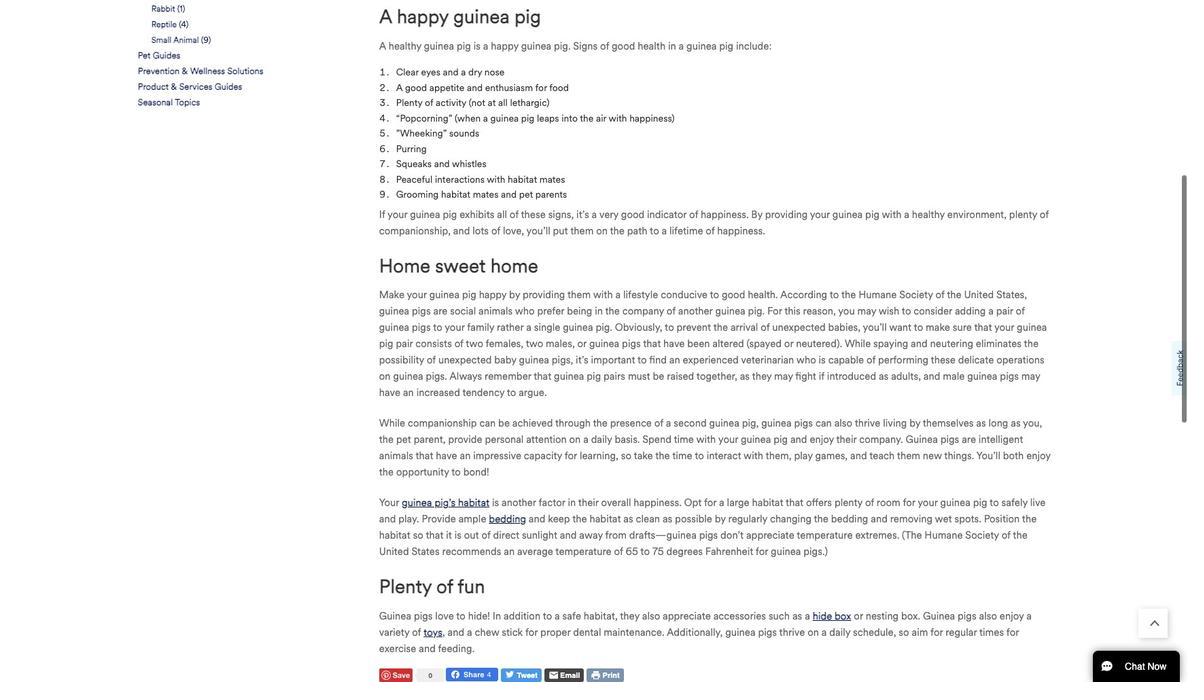 Task type: describe. For each thing, give the bounding box(es) containing it.
the up 'you'
[[841, 289, 856, 301]]

your down social
[[445, 322, 465, 334]]

the up altered
[[713, 322, 728, 334]]

for right aim
[[930, 627, 943, 639]]

guinea inside or nesting box. guinea pigs also enjoy a variety of
[[923, 610, 955, 623]]

by inside while companionship can be achieved through the presence of a second guinea pig, guinea pigs can also thrive living by themselves as long as you, the pet parent, provide personal attention on a daily basis. spend time with your guinea pig and enjoy their company. guinea pigs are intelligent animals that have an impressive capacity for learning, so take the time to interact with them, play games, and teach them new things. you'll both enjoy the opportunity to bond!
[[909, 418, 920, 430]]

both
[[1003, 450, 1024, 462]]

pig inside clear eyes and a dry nose a good appetite and enthusiasm for food plenty of activity (not at all lethargic) "popcorning" (when a guinea pig leaps into the air with happiness) "wheeking" sounds purring squeaks and whistles peaceful interactions with habitat mates grooming habitat mates and pet parents
[[521, 112, 534, 124]]

your right make
[[407, 289, 427, 301]]

be inside make your guinea pig happy by providing them with a lifestyle conducive to good health. according to the humane society of the united states, guinea pigs are social animals who prefer being in the company of another guinea pig. for this reason, you may wish to consider adding a pair of guinea pigs to your family rather a single guinea pig. obviously, to prevent the arrival of unexpected babies, you'll want to make sure that your guinea pig pair consists of two females, two males, or guinea pigs that have been altered (spayed or neutered). while spaying and neutering eliminates the possibility of unexpected baby guinea pigs, it's important to find an experienced veterinarian who is capable of performing these delicate operations on guinea pigs. always remember that guinea pig pairs must be raised together, as they may fight if introduced as adults, and male guinea pigs may have an increased tendency to argue.
[[653, 371, 664, 383]]

of down the conducive
[[667, 305, 676, 318]]

and up interactions
[[434, 158, 450, 170]]

through
[[555, 418, 591, 430]]

clean
[[636, 513, 660, 526]]

live
[[1030, 497, 1046, 509]]

bedding inside and keep the habitat as clean as possible by regularly changing the bedding and removing wet spots. position the habitat so that it is out of direct sunlight and away from drafts—guinea pigs don't appreciate temperature extremes. (the humane society of the united states recommends an average temperature of 65 to 75 degrees fahrenheit for guinea pigs.)
[[831, 513, 868, 526]]

teach
[[869, 450, 895, 462]]

being
[[567, 305, 592, 318]]

product
[[138, 82, 169, 93]]

2 horizontal spatial may
[[1021, 371, 1040, 383]]

and down dry at the left of the page
[[467, 82, 483, 93]]

another inside the is another factor in their overall happiness. opt for a large habitat that offers plenty of room for your guinea pig to safely live and play. provide ample
[[502, 497, 536, 509]]

for up removing
[[903, 497, 915, 509]]

conducive
[[661, 289, 707, 301]]

and left teach
[[850, 450, 867, 462]]

1 horizontal spatial may
[[857, 305, 876, 318]]

as up drafts—guinea
[[663, 513, 672, 526]]

an left increased
[[403, 387, 414, 399]]

of down consists at left
[[427, 354, 436, 367]]

that down adding
[[974, 322, 992, 334]]

habitat inside the is another factor in their overall happiness. opt for a large habitat that offers plenty of room for your guinea pig to safely live and play. provide ample
[[752, 497, 783, 509]]

hide
[[813, 610, 832, 623]]

so inside and keep the habitat as clean as possible by regularly changing the bedding and removing wet spots. position the habitat so that it is out of direct sunlight and away from drafts—guinea pigs don't appreciate temperature extremes. (the humane society of the united states recommends an average temperature of 65 to 75 degrees fahrenheit for guinea pigs.)
[[413, 530, 423, 542]]

rabbit
[[151, 4, 175, 14]]

them inside while companionship can be achieved through the presence of a second guinea pig, guinea pigs can also thrive living by themselves as long as you, the pet parent, provide personal attention on a daily basis. spend time with your guinea pig and enjoy their company. guinea pigs are intelligent animals that have an impressive capacity for learning, so take the time to interact with them, play games, and teach them new things. you'll both enjoy the opportunity to bond!
[[897, 450, 920, 462]]

and down the "keep"
[[560, 530, 577, 542]]

make
[[379, 289, 404, 301]]

1 vertical spatial pair
[[396, 338, 413, 350]]

0 vertical spatial pair
[[996, 305, 1013, 318]]

interactions
[[435, 174, 485, 185]]

of left 65
[[614, 546, 623, 558]]

it's inside make your guinea pig happy by providing them with a lifestyle conducive to good health. according to the humane society of the united states, guinea pigs are social animals who prefer being in the company of another guinea pig. for this reason, you may wish to consider adding a pair of guinea pigs to your family rather a single guinea pig. obviously, to prevent the arrival of unexpected babies, you'll want to make sure that your guinea pig pair consists of two females, two males, or guinea pigs that have been altered (spayed or neutered). while spaying and neutering eliminates the possibility of unexpected baby guinea pigs, it's important to find an experienced veterinarian who is capable of performing these delicate operations on guinea pigs. always remember that guinea pig pairs must be raised together, as they may fight if introduced as adults, and male guinea pigs may have an increased tendency to argue.
[[576, 354, 588, 367]]

to down remember
[[507, 387, 516, 399]]

daily inside , and a chew stick for proper dental maintenance. additionally, guinea pigs thrive on a daily schedule, so aim for regular times for exercise and feeding.
[[829, 627, 850, 639]]

baby
[[494, 354, 516, 367]]

1 vertical spatial enjoy
[[1026, 450, 1051, 462]]

1 bedding from the left
[[489, 513, 526, 526]]

males,
[[546, 338, 575, 350]]

love,
[[503, 225, 524, 237]]

a inside the is another factor in their overall happiness. opt for a large habitat that offers plenty of room for your guinea pig to safely live and play. provide ample
[[719, 497, 724, 509]]

of right "environment,"
[[1040, 208, 1049, 221]]

of down position
[[1002, 530, 1011, 542]]

pet
[[138, 50, 151, 61]]

them,
[[766, 450, 792, 462]]

and up love,
[[501, 189, 517, 200]]

an inside and keep the habitat as clean as possible by regularly changing the bedding and removing wet spots. position the habitat so that it is out of direct sunlight and away from drafts—guinea pigs don't appreciate temperature extremes. (the humane society of the united states recommends an average temperature of 65 to 75 degrees fahrenheit for guinea pigs.)
[[504, 546, 515, 558]]

0 horizontal spatial pig.
[[554, 40, 571, 52]]

on inside while companionship can be achieved through the presence of a second guinea pig, guinea pigs can also thrive living by themselves as long as you, the pet parent, provide personal attention on a daily basis. spend time with your guinea pig and enjoy their company. guinea pigs are intelligent animals that have an impressive capacity for learning, so take the time to interact with them, play games, and teach them new things. you'll both enjoy the opportunity to bond!
[[569, 434, 581, 446]]

safe
[[562, 610, 581, 623]]

pigs.
[[426, 371, 447, 383]]

habitat down interactions
[[441, 189, 470, 200]]

the up operations
[[1024, 338, 1039, 350]]

and up "play" at the bottom of the page
[[790, 434, 807, 446]]

is up dry at the left of the page
[[473, 40, 480, 52]]

you,
[[1023, 418, 1042, 430]]

fight
[[795, 371, 816, 383]]

learning,
[[580, 450, 618, 462]]

home sweet home
[[379, 254, 538, 278]]

0 horizontal spatial have
[[379, 387, 400, 399]]

animals inside make your guinea pig happy by providing them with a lifestyle conducive to good health. according to the humane society of the united states, guinea pigs are social animals who prefer being in the company of another guinea pig. for this reason, you may wish to consider adding a pair of guinea pigs to your family rather a single guinea pig. obviously, to prevent the arrival of unexpected babies, you'll want to make sure that your guinea pig pair consists of two females, two males, or guinea pigs that have been altered (spayed or neutered). while spaying and neutering eliminates the possibility of unexpected baby guinea pigs, it's important to find an experienced veterinarian who is capable of performing these delicate operations on guinea pigs. always remember that guinea pig pairs must be raised together, as they may fight if introduced as adults, and male guinea pigs may have an increased tendency to argue.
[[478, 305, 513, 318]]

whistles
[[452, 158, 486, 170]]

the inside if your guinea pig exhibits all of these signs, it's a very good indicator of happiness. by providing your guinea pig with a healthy environment, plenty of companionship, and lots of love, you'll put them on the path to a lifetime of happiness.
[[610, 225, 625, 237]]

so inside , and a chew stick for proper dental maintenance. additionally, guinea pigs thrive on a daily schedule, so aim for regular times for exercise and feeding.
[[899, 627, 909, 639]]

bond!
[[463, 466, 489, 479]]

adults,
[[891, 371, 921, 383]]

of right capable
[[867, 354, 876, 367]]

that up "find"
[[643, 338, 661, 350]]

2 vertical spatial pig.
[[596, 322, 612, 334]]

parents
[[535, 189, 567, 200]]

neutering
[[930, 338, 973, 350]]

habitat up from
[[590, 513, 621, 526]]

second
[[674, 418, 707, 430]]

provide
[[422, 513, 456, 526]]

they inside make your guinea pig happy by providing them with a lifestyle conducive to good health. according to the humane society of the united states, guinea pigs are social animals who prefer being in the company of another guinea pig. for this reason, you may wish to consider adding a pair of guinea pigs to your family rather a single guinea pig. obviously, to prevent the arrival of unexpected babies, you'll want to make sure that your guinea pig pair consists of two females, two males, or guinea pigs that have been altered (spayed or neutered). while spaying and neutering eliminates the possibility of unexpected baby guinea pigs, it's important to find an experienced veterinarian who is capable of performing these delicate operations on guinea pigs. always remember that guinea pig pairs must be raised together, as they may fight if introduced as adults, and male guinea pigs may have an increased tendency to argue.
[[752, 371, 772, 383]]

feeding.
[[438, 643, 475, 655]]

0
[[429, 672, 432, 680]]

of inside while companionship can be achieved through the presence of a second guinea pig, guinea pigs can also thrive living by themselves as long as you, the pet parent, provide personal attention on a daily basis. spend time with your guinea pig and enjoy their company. guinea pigs are intelligent animals that have an impressive capacity for learning, so take the time to interact with them, play games, and teach them new things. you'll both enjoy the opportunity to bond!
[[654, 418, 663, 430]]

prevention
[[138, 66, 180, 77]]

to up want
[[902, 305, 911, 318]]

family
[[467, 322, 494, 334]]

an inside while companionship can be achieved through the presence of a second guinea pig, guinea pigs can also thrive living by themselves as long as you, the pet parent, provide personal attention on a daily basis. spend time with your guinea pig and enjoy their company. guinea pigs are intelligent animals that have an impressive capacity for learning, so take the time to interact with them, play games, and teach them new things. you'll both enjoy the opportunity to bond!
[[460, 450, 471, 462]]

or inside or nesting box. guinea pigs also enjoy a variety of
[[854, 610, 863, 623]]

your
[[379, 497, 399, 509]]

a for a happy guinea pig
[[379, 5, 392, 29]]

sweet
[[435, 254, 486, 278]]

all inside clear eyes and a dry nose a good appetite and enthusiasm for food plenty of activity (not at all lethargic) "popcorning" (when a guinea pig leaps into the air with happiness) "wheeking" sounds purring squeaks and whistles peaceful interactions with habitat mates grooming habitat mates and pet parents
[[498, 97, 508, 109]]

for right "times" at right bottom
[[1006, 627, 1019, 639]]

0 horizontal spatial may
[[774, 371, 793, 383]]

and up appetite
[[443, 67, 459, 78]]

guinea inside the is another factor in their overall happiness. opt for a large habitat that offers plenty of room for your guinea pig to safely live and play. provide ample
[[940, 497, 970, 509]]

wet
[[935, 513, 952, 526]]

bedding link
[[489, 511, 526, 528]]

1 vertical spatial happiness.
[[717, 225, 765, 237]]

and inside the is another factor in their overall happiness. opt for a large habitat that offers plenty of room for your guinea pig to safely live and play. provide ample
[[379, 513, 396, 526]]

0 vertical spatial enjoy
[[810, 434, 834, 446]]

provide
[[448, 434, 482, 446]]

it's inside if your guinea pig exhibits all of these signs, it's a very good indicator of happiness. by providing your guinea pig with a healthy environment, plenty of companionship, and lots of love, you'll put them on the path to a lifetime of happiness.
[[576, 208, 589, 221]]

of right out
[[482, 530, 491, 542]]

1 vertical spatial they
[[620, 610, 639, 623]]

while inside make your guinea pig happy by providing them with a lifestyle conducive to good health. according to the humane society of the united states, guinea pigs are social animals who prefer being in the company of another guinea pig. for this reason, you may wish to consider adding a pair of guinea pigs to your family rather a single guinea pig. obviously, to prevent the arrival of unexpected babies, you'll want to make sure that your guinea pig pair consists of two females, two males, or guinea pigs that have been altered (spayed or neutered). while spaying and neutering eliminates the possibility of unexpected baby guinea pigs, it's important to find an experienced veterinarian who is capable of performing these delicate operations on guinea pigs. always remember that guinea pig pairs must be raised together, as they may fight if introduced as adults, and male guinea pigs may have an increased tendency to argue.
[[845, 338, 871, 350]]

extremes.
[[855, 530, 899, 542]]

thrive inside while companionship can be achieved through the presence of a second guinea pig, guinea pigs can also thrive living by themselves as long as you, the pet parent, provide personal attention on a daily basis. spend time with your guinea pig and enjoy their company. guinea pigs are intelligent animals that have an impressive capacity for learning, so take the time to interact with them, play games, and teach them new things. you'll both enjoy the opportunity to bond!
[[855, 418, 880, 430]]

remember
[[485, 371, 531, 383]]

your inside the is another factor in their overall happiness. opt for a large habitat that offers plenty of room for your guinea pig to safely live and play. provide ample
[[918, 497, 938, 509]]

0 horizontal spatial who
[[515, 305, 535, 318]]

you'll inside make your guinea pig happy by providing them with a lifestyle conducive to good health. according to the humane society of the united states, guinea pigs are social animals who prefer being in the company of another guinea pig. for this reason, you may wish to consider adding a pair of guinea pigs to your family rather a single guinea pig. obviously, to prevent the arrival of unexpected babies, you'll want to make sure that your guinea pig pair consists of two females, two males, or guinea pigs that have been altered (spayed or neutered). while spaying and neutering eliminates the possibility of unexpected baby guinea pigs, it's important to find an experienced veterinarian who is capable of performing these delicate operations on guinea pigs. always remember that guinea pig pairs must be raised together, as they may fight if introduced as adults, and male guinea pigs may have an increased tendency to argue.
[[863, 322, 887, 334]]

0 horizontal spatial appreciate
[[663, 610, 711, 623]]

factor
[[539, 497, 565, 509]]

habitat up ample
[[458, 497, 489, 509]]

the left company
[[605, 305, 620, 318]]

1 vertical spatial pig.
[[748, 305, 765, 318]]

the up your at the left of the page
[[379, 466, 394, 479]]

guinea inside clear eyes and a dry nose a good appetite and enthusiasm for food plenty of activity (not at all lethargic) "popcorning" (when a guinea pig leaps into the air with happiness) "wheeking" sounds purring squeaks and whistles peaceful interactions with habitat mates grooming habitat mates and pet parents
[[490, 112, 519, 124]]

females,
[[486, 338, 523, 350]]

hide box link
[[813, 608, 851, 625]]

0 vertical spatial happy
[[397, 5, 448, 29]]

with inside make your guinea pig happy by providing them with a lifestyle conducive to good health. according to the humane society of the united states, guinea pigs are social animals who prefer being in the company of another guinea pig. for this reason, you may wish to consider adding a pair of guinea pigs to your family rather a single guinea pig. obviously, to prevent the arrival of unexpected babies, you'll want to make sure that your guinea pig pair consists of two females, two males, or guinea pigs that have been altered (spayed or neutered). while spaying and neutering eliminates the possibility of unexpected baby guinea pigs, it's important to find an experienced veterinarian who is capable of performing these delicate operations on guinea pigs. always remember that guinea pig pairs must be raised together, as they may fight if introduced as adults, and male guinea pigs may have an increased tendency to argue.
[[593, 289, 613, 301]]

an right "find"
[[669, 354, 680, 367]]

exercise
[[379, 643, 416, 655]]

on inside , and a chew stick for proper dental maintenance. additionally, guinea pigs thrive on a daily schedule, so aim for regular times for exercise and feeding.
[[808, 627, 819, 639]]

0 vertical spatial happiness.
[[701, 208, 749, 221]]

the down offers
[[814, 513, 828, 526]]

such
[[769, 610, 790, 623]]

must
[[628, 371, 650, 383]]

to left interact in the right of the page
[[695, 450, 704, 462]]

appreciate inside and keep the habitat as clean as possible by regularly changing the bedding and removing wet spots. position the habitat so that it is out of direct sunlight and away from drafts—guinea pigs don't appreciate temperature extremes. (the humane society of the united states recommends an average temperature of 65 to 75 degrees fahrenheit for guinea pigs.)
[[746, 530, 794, 542]]

guinea up variety
[[379, 610, 411, 623]]

and left male
[[923, 371, 940, 383]]

by inside and keep the habitat as clean as possible by regularly changing the bedding and removing wet spots. position the habitat so that it is out of direct sunlight and away from drafts—guinea pigs don't appreciate temperature extremes. (the humane society of the united states recommends an average temperature of 65 to 75 degrees fahrenheit for guinea pigs.)
[[715, 513, 726, 526]]

your guinea pig's habitat
[[379, 497, 489, 509]]

good inside if your guinea pig exhibits all of these signs, it's a very good indicator of happiness. by providing your guinea pig with a healthy environment, plenty of companionship, and lots of love, you'll put them on the path to a lifetime of happiness.
[[621, 208, 644, 221]]

the up adding
[[947, 289, 961, 301]]

1 horizontal spatial guides
[[215, 82, 242, 93]]

to up consists at left
[[433, 322, 442, 334]]

1 horizontal spatial &
[[182, 66, 188, 77]]

as left clean
[[623, 513, 633, 526]]

as left adults, on the bottom right of page
[[879, 371, 889, 383]]

to left prevent
[[665, 322, 674, 334]]

a inside clear eyes and a dry nose a good appetite and enthusiasm for food plenty of activity (not at all lethargic) "popcorning" (when a guinea pig leaps into the air with happiness) "wheeking" sounds purring squeaks and whistles peaceful interactions with habitat mates grooming habitat mates and pet parents
[[396, 82, 403, 93]]

0 horizontal spatial or
[[577, 338, 587, 350]]

1 horizontal spatial or
[[784, 338, 793, 350]]

lethargic)
[[510, 97, 549, 109]]

0 horizontal spatial also
[[642, 610, 660, 623]]

and up extremes.
[[871, 513, 888, 526]]

wellness
[[190, 66, 225, 77]]

1 horizontal spatial unexpected
[[772, 322, 826, 334]]

obviously,
[[615, 322, 662, 334]]

addition
[[504, 610, 540, 623]]

of right consists at left
[[454, 338, 463, 350]]

experienced
[[683, 354, 739, 367]]

lifestyle
[[623, 289, 658, 301]]

of up love,
[[510, 208, 519, 221]]

maintenance.
[[604, 627, 664, 639]]

of inside the is another factor in their overall happiness. opt for a large habitat that offers plenty of room for your guinea pig to safely live and play. provide ample
[[865, 497, 874, 509]]

print link
[[587, 669, 624, 682]]

been
[[687, 338, 710, 350]]

opt
[[684, 497, 702, 509]]

and up performing
[[911, 338, 928, 350]]

male
[[943, 371, 965, 383]]

the down position
[[1013, 530, 1027, 542]]

peaceful
[[396, 174, 432, 185]]

dry
[[468, 67, 482, 78]]

for inside while companionship can be achieved through the presence of a second guinea pig, guinea pigs can also thrive living by themselves as long as you, the pet parent, provide personal attention on a daily basis. spend time with your guinea pig and enjoy their company. guinea pigs are intelligent animals that have an impressive capacity for learning, so take the time to interact with them, play games, and teach them new things. you'll both enjoy the opportunity to bond!
[[565, 450, 577, 462]]

attention
[[526, 434, 567, 446]]

are inside while companionship can be achieved through the presence of a second guinea pig, guinea pigs can also thrive living by themselves as long as you, the pet parent, provide personal attention on a daily basis. spend time with your guinea pig and enjoy their company. guinea pigs are intelligent animals that have an impressive capacity for learning, so take the time to interact with them, play games, and teach them new things. you'll both enjoy the opportunity to bond!
[[962, 434, 976, 446]]

their inside the is another factor in their overall happiness. opt for a large habitat that offers plenty of room for your guinea pig to safely live and play. provide ample
[[578, 497, 599, 509]]

average
[[517, 546, 553, 558]]

0 vertical spatial have
[[663, 338, 685, 350]]

the down spend
[[655, 450, 670, 462]]

box
[[835, 610, 851, 623]]

proper
[[540, 627, 571, 639]]

raised
[[667, 371, 694, 383]]

and inside if your guinea pig exhibits all of these signs, it's a very good indicator of happiness. by providing your guinea pig with a healthy environment, plenty of companionship, and lots of love, you'll put them on the path to a lifetime of happiness.
[[453, 225, 470, 237]]

that inside and keep the habitat as clean as possible by regularly changing the bedding and removing wet spots. position the habitat so that it is out of direct sunlight and away from drafts—guinea pigs don't appreciate temperature extremes. (the humane society of the united states recommends an average temperature of 65 to 75 degrees fahrenheit for guinea pigs.)
[[426, 530, 443, 542]]

also inside or nesting box. guinea pigs also enjoy a variety of
[[979, 610, 997, 623]]

and up sunlight
[[529, 513, 545, 526]]

your right if
[[387, 208, 407, 221]]

regularly
[[728, 513, 767, 526]]

0 horizontal spatial &
[[171, 82, 177, 93]]

habitat down play.
[[379, 530, 410, 542]]

1 vertical spatial happy
[[491, 40, 519, 52]]

babies,
[[828, 322, 861, 334]]

as left you, at right bottom
[[1011, 418, 1021, 430]]

healthy inside if your guinea pig exhibits all of these signs, it's a very good indicator of happiness. by providing your guinea pig with a healthy environment, plenty of companionship, and lots of love, you'll put them on the path to a lifetime of happiness.
[[912, 208, 945, 221]]

according
[[780, 289, 827, 301]]

in
[[493, 610, 501, 623]]

you'll inside if your guinea pig exhibits all of these signs, it's a very good indicator of happiness. by providing your guinea pig with a healthy environment, plenty of companionship, and lots of love, you'll put them on the path to a lifetime of happiness.
[[526, 225, 550, 237]]

large
[[727, 497, 749, 509]]

intelligent
[[979, 434, 1023, 446]]

0 vertical spatial temperature
[[797, 530, 853, 542]]

reptile
[[151, 19, 177, 29]]

the up away at the bottom of the page
[[572, 513, 587, 526]]

of inside or nesting box. guinea pigs also enjoy a variety of
[[412, 627, 421, 639]]

pig inside the is another factor in their overall happiness. opt for a large habitat that offers plenty of room for your guinea pig to safely live and play. provide ample
[[973, 497, 987, 509]]

1 vertical spatial temperature
[[556, 546, 611, 558]]

of right lifetime
[[706, 225, 715, 237]]

opportunity
[[396, 466, 449, 479]]

as right such
[[792, 610, 802, 623]]

to left "find"
[[638, 354, 647, 367]]

social
[[450, 305, 476, 318]]

fahrenheit
[[705, 546, 753, 558]]

1 vertical spatial time
[[672, 450, 692, 462]]

topics
[[175, 97, 200, 108]]

1 horizontal spatial who
[[796, 354, 816, 367]]

pet inside clear eyes and a dry nose a good appetite and enthusiasm for food plenty of activity (not at all lethargic) "popcorning" (when a guinea pig leaps into the air with happiness) "wheeking" sounds purring squeaks and whistles peaceful interactions with habitat mates grooming habitat mates and pet parents
[[519, 189, 533, 200]]

(the
[[902, 530, 922, 542]]

your up eliminates
[[994, 322, 1014, 334]]

in inside the is another factor in their overall happiness. opt for a large habitat that offers plenty of room for your guinea pig to safely live and play. provide ample
[[568, 497, 576, 509]]

of down states,
[[1016, 305, 1025, 318]]

important
[[591, 354, 635, 367]]

humane inside and keep the habitat as clean as possible by regularly changing the bedding and removing wet spots. position the habitat so that it is out of direct sunlight and away from drafts—guinea pigs don't appreciate temperature extremes. (the humane society of the united states recommends an average temperature of 65 to 75 degrees fahrenheit for guinea pigs.)
[[925, 530, 963, 542]]

a inside or nesting box. guinea pigs also enjoy a variety of
[[1026, 610, 1032, 623]]

and down 'toys'
[[419, 643, 436, 655]]

a for a healthy guinea pig is a happy guinea pig. signs of good health in a guinea pig include:
[[379, 40, 386, 52]]

0 horizontal spatial mates
[[473, 189, 498, 200]]

things.
[[944, 450, 974, 462]]

want
[[889, 322, 911, 334]]

1 horizontal spatial mates
[[539, 174, 565, 185]]

nose
[[484, 67, 505, 78]]

1 vertical spatial unexpected
[[438, 354, 492, 367]]

prevent
[[677, 322, 711, 334]]

are inside make your guinea pig happy by providing them with a lifestyle conducive to good health. according to the humane society of the united states, guinea pigs are social animals who prefer being in the company of another guinea pig. for this reason, you may wish to consider adding a pair of guinea pigs to your family rather a single guinea pig. obviously, to prevent the arrival of unexpected babies, you'll want to make sure that your guinea pig pair consists of two females, two males, or guinea pigs that have been altered (spayed or neutered). while spaying and neutering eliminates the possibility of unexpected baby guinea pigs, it's important to find an experienced veterinarian who is capable of performing these delicate operations on guinea pigs. always remember that guinea pig pairs must be raised together, as they may fight if introduced as adults, and male guinea pigs may have an increased tendency to argue.
[[433, 305, 447, 318]]

include:
[[736, 40, 772, 52]]

of inside clear eyes and a dry nose a good appetite and enthusiasm for food plenty of activity (not at all lethargic) "popcorning" (when a guinea pig leaps into the air with happiness) "wheeking" sounds purring squeaks and whistles peaceful interactions with habitat mates grooming habitat mates and pet parents
[[425, 97, 433, 109]]

"wheeking"
[[396, 128, 447, 139]]

guinea inside while companionship can be achieved through the presence of a second guinea pig, guinea pigs can also thrive living by themselves as long as you, the pet parent, provide personal attention on a daily basis. spend time with your guinea pig and enjoy their company. guinea pigs are intelligent animals that have an impressive capacity for learning, so take the time to interact with them, play games, and teach them new things. you'll both enjoy the opportunity to bond!
[[906, 434, 938, 446]]

2 two from the left
[[526, 338, 543, 350]]

clear eyes and a dry nose a good appetite and enthusiasm for food plenty of activity (not at all lethargic) "popcorning" (when a guinea pig leaps into the air with happiness) "wheeking" sounds purring squeaks and whistles peaceful interactions with habitat mates grooming habitat mates and pet parents
[[396, 67, 675, 200]]

all inside if your guinea pig exhibits all of these signs, it's a very good indicator of happiness. by providing your guinea pig with a healthy environment, plenty of companionship, and lots of love, you'll put them on the path to a lifetime of happiness.
[[497, 208, 507, 221]]

of left fun
[[436, 575, 453, 599]]

the down live
[[1022, 513, 1037, 526]]

of right lots
[[491, 225, 500, 237]]

to right the conducive
[[710, 289, 719, 301]]

removing
[[890, 513, 933, 526]]

games,
[[815, 450, 848, 462]]

plenty inside clear eyes and a dry nose a good appetite and enthusiasm for food plenty of activity (not at all lethargic) "popcorning" (when a guinea pig leaps into the air with happiness) "wheeking" sounds purring squeaks and whistles peaceful interactions with habitat mates grooming habitat mates and pet parents
[[396, 97, 422, 109]]

signs
[[573, 40, 598, 52]]

to right love
[[456, 610, 466, 623]]

of up lifetime
[[689, 208, 698, 221]]



Task type: vqa. For each thing, say whether or not it's contained in the screenshot.
Iams
no



Task type: locate. For each thing, give the bounding box(es) containing it.
that up the changing
[[786, 497, 803, 509]]

to right path
[[650, 225, 659, 237]]

eliminates
[[976, 338, 1022, 350]]

plenty
[[396, 97, 422, 109], [379, 575, 431, 599]]

by up don't
[[715, 513, 726, 526]]

providing up prefer
[[523, 289, 565, 301]]

1 vertical spatial pet
[[396, 434, 411, 446]]

1 horizontal spatial healthy
[[912, 208, 945, 221]]

on down through
[[569, 434, 581, 446]]

to inside the is another factor in their overall happiness. opt for a large habitat that offers plenty of room for your guinea pig to safely live and play. provide ample
[[990, 497, 999, 509]]

these up love,
[[521, 208, 546, 221]]

0 vertical spatial pig.
[[554, 40, 571, 52]]

1 vertical spatial so
[[413, 530, 423, 542]]

1 horizontal spatial you'll
[[863, 322, 887, 334]]

regular
[[946, 627, 977, 639]]

states
[[411, 546, 440, 558]]

for right "capacity"
[[565, 450, 577, 462]]

variety
[[379, 627, 409, 639]]

1 horizontal spatial pair
[[996, 305, 1013, 318]]

introduced
[[827, 371, 876, 383]]

overall
[[601, 497, 631, 509]]

1 vertical spatial by
[[909, 418, 920, 430]]

an down provide
[[460, 450, 471, 462]]

unexpected down this
[[772, 322, 826, 334]]

1 vertical spatial thrive
[[779, 627, 805, 639]]

unexpected up always
[[438, 354, 492, 367]]

of up spend
[[654, 418, 663, 430]]

purring
[[396, 143, 427, 155]]

of up consider
[[935, 289, 944, 301]]

1 vertical spatial you'll
[[863, 322, 887, 334]]

two
[[466, 338, 483, 350], [526, 338, 543, 350]]

0 horizontal spatial be
[[498, 418, 510, 430]]

humane
[[858, 289, 897, 301], [925, 530, 963, 542]]

and
[[443, 67, 459, 78], [467, 82, 483, 93], [434, 158, 450, 170], [501, 189, 517, 200], [453, 225, 470, 237], [911, 338, 928, 350], [923, 371, 940, 383], [790, 434, 807, 446], [850, 450, 867, 462], [379, 513, 396, 526], [529, 513, 545, 526], [871, 513, 888, 526], [560, 530, 577, 542], [448, 627, 464, 639], [419, 643, 436, 655]]

to inside if your guinea pig exhibits all of these signs, it's a very good indicator of happiness. by providing your guinea pig with a healthy environment, plenty of companionship, and lots of love, you'll put them on the path to a lifetime of happiness.
[[650, 225, 659, 237]]

2 can from the left
[[816, 418, 832, 430]]

from
[[605, 530, 627, 542]]

tendency
[[462, 387, 504, 399]]

1 horizontal spatial bedding
[[831, 513, 868, 526]]

seasonal
[[138, 97, 173, 108]]

of left room in the bottom of the page
[[865, 497, 874, 509]]

another up prevent
[[678, 305, 713, 318]]

1 horizontal spatial enjoy
[[1000, 610, 1024, 623]]

& up product & services guides link
[[182, 66, 188, 77]]

2 vertical spatial happy
[[479, 289, 507, 301]]

0 vertical spatial be
[[653, 371, 664, 383]]

1 vertical spatial &
[[171, 82, 177, 93]]

0 vertical spatial animals
[[478, 305, 513, 318]]

recommends
[[442, 546, 501, 558]]

daily
[[591, 434, 612, 446], [829, 627, 850, 639]]

0 horizontal spatial their
[[578, 497, 599, 509]]

good left health
[[612, 40, 635, 52]]

keep
[[548, 513, 570, 526]]

impressive
[[473, 450, 521, 462]]

veterinarian
[[741, 354, 794, 367]]

time
[[674, 434, 694, 446], [672, 450, 692, 462]]

animals up the opportunity
[[379, 450, 413, 462]]

0 vertical spatial healthy
[[389, 40, 421, 52]]

have up "find"
[[663, 338, 685, 350]]

your up wet
[[918, 497, 938, 509]]

1 horizontal spatial another
[[678, 305, 713, 318]]

humane inside make your guinea pig happy by providing them with a lifestyle conducive to good health. according to the humane society of the united states, guinea pigs are social animals who prefer being in the company of another guinea pig. for this reason, you may wish to consider adding a pair of guinea pigs to your family rather a single guinea pig. obviously, to prevent the arrival of unexpected babies, you'll want to make sure that your guinea pig pair consists of two females, two males, or guinea pigs that have been altered (spayed or neutered). while spaying and neutering eliminates the possibility of unexpected baby guinea pigs, it's important to find an experienced veterinarian who is capable of performing these delicate operations on guinea pigs. always remember that guinea pig pairs must be raised together, as they may fight if introduced as adults, and male guinea pigs may have an increased tendency to argue.
[[858, 289, 897, 301]]

habitat up parents
[[508, 174, 537, 185]]

you'll down wish
[[863, 322, 887, 334]]

your inside while companionship can be achieved through the presence of a second guinea pig, guinea pigs can also thrive living by themselves as long as you, the pet parent, provide personal attention on a daily basis. spend time with your guinea pig and enjoy their company. guinea pigs are intelligent animals that have an impressive capacity for learning, so take the time to interact with them, play games, and teach them new things. you'll both enjoy the opportunity to bond!
[[718, 434, 738, 446]]

0 horizontal spatial healthy
[[389, 40, 421, 52]]

guinea up new
[[906, 434, 938, 446]]

is another factor in their overall happiness. opt for a large habitat that offers plenty of room for your guinea pig to safely live and play. provide ample
[[379, 497, 1046, 526]]

rabbit (1) reptile (4) small animal (9) pet guides prevention & wellness solutions product & services guides seasonal topics
[[138, 4, 263, 108]]

on down very
[[596, 225, 608, 237]]

1 vertical spatial plenty
[[379, 575, 431, 599]]

they up 'maintenance.'
[[620, 610, 639, 623]]

chew
[[475, 627, 499, 639]]

indicator
[[647, 208, 687, 221]]

0 horizontal spatial two
[[466, 338, 483, 350]]

pigs inside , and a chew stick for proper dental maintenance. additionally, guinea pigs thrive on a daily schedule, so aim for regular times for exercise and feeding.
[[758, 627, 777, 639]]

wish
[[879, 305, 899, 318]]

good inside clear eyes and a dry nose a good appetite and enthusiasm for food plenty of activity (not at all lethargic) "popcorning" (when a guinea pig leaps into the air with happiness) "wheeking" sounds purring squeaks and whistles peaceful interactions with habitat mates grooming habitat mates and pet parents
[[405, 82, 427, 93]]

their up games,
[[836, 434, 857, 446]]

is inside make your guinea pig happy by providing them with a lifestyle conducive to good health. according to the humane society of the united states, guinea pigs are social animals who prefer being in the company of another guinea pig. for this reason, you may wish to consider adding a pair of guinea pigs to your family rather a single guinea pig. obviously, to prevent the arrival of unexpected babies, you'll want to make sure that your guinea pig pair consists of two females, two males, or guinea pigs that have been altered (spayed or neutered). while spaying and neutering eliminates the possibility of unexpected baby guinea pigs, it's important to find an experienced veterinarian who is capable of performing these delicate operations on guinea pigs. always remember that guinea pig pairs must be raised together, as they may fight if introduced as adults, and male guinea pigs may have an increased tendency to argue.
[[819, 354, 826, 367]]

guides
[[153, 50, 180, 61], [215, 82, 242, 93]]

lots
[[473, 225, 489, 237]]

to up position
[[990, 497, 999, 509]]

them inside if your guinea pig exhibits all of these signs, it's a very good indicator of happiness. by providing your guinea pig with a healthy environment, plenty of companionship, and lots of love, you'll put them on the path to a lifetime of happiness.
[[570, 225, 594, 237]]

daily inside while companionship can be achieved through the presence of a second guinea pig, guinea pigs can also thrive living by themselves as long as you, the pet parent, provide personal attention on a daily basis. spend time with your guinea pig and enjoy their company. guinea pigs are intelligent animals that have an impressive capacity for learning, so take the time to interact with them, play games, and teach them new things. you'll both enjoy the opportunity to bond!
[[591, 434, 612, 446]]

so down basis.
[[621, 450, 631, 462]]

away
[[579, 530, 603, 542]]

united
[[964, 289, 994, 301], [379, 546, 409, 558]]

happiness)
[[629, 112, 675, 124]]

spend
[[642, 434, 671, 446]]

to left bond!
[[451, 466, 461, 479]]

0 vertical spatial guides
[[153, 50, 180, 61]]

0 vertical spatial plenty
[[396, 97, 422, 109]]

them up being at the left of page
[[567, 289, 591, 301]]

temperature
[[797, 530, 853, 542], [556, 546, 611, 558]]

0 horizontal spatial unexpected
[[438, 354, 492, 367]]

on down possibility
[[379, 371, 391, 383]]

1 horizontal spatial animals
[[478, 305, 513, 318]]

clear
[[396, 67, 419, 78]]

1 horizontal spatial they
[[752, 371, 772, 383]]

product & services guides link
[[138, 81, 242, 93]]

new
[[923, 450, 942, 462]]

0 vertical spatial all
[[498, 97, 508, 109]]

another inside make your guinea pig happy by providing them with a lifestyle conducive to good health. according to the humane society of the united states, guinea pigs are social animals who prefer being in the company of another guinea pig. for this reason, you may wish to consider adding a pair of guinea pigs to your family rather a single guinea pig. obviously, to prevent the arrival of unexpected babies, you'll want to make sure that your guinea pig pair consists of two females, two males, or guinea pigs that have been altered (spayed or neutered). while spaying and neutering eliminates the possibility of unexpected baby guinea pigs, it's important to find an experienced veterinarian who is capable of performing these delicate operations on guinea pigs. always remember that guinea pig pairs must be raised together, as they may fight if introduced as adults, and male guinea pigs may have an increased tendency to argue.
[[678, 305, 713, 318]]

lifetime
[[669, 225, 703, 237]]

0 horizontal spatial can
[[479, 418, 496, 430]]

1 vertical spatial while
[[379, 418, 405, 430]]

all right at
[[498, 97, 508, 109]]

for right opt
[[704, 497, 717, 509]]

happiness.
[[701, 208, 749, 221], [717, 225, 765, 237], [634, 497, 682, 509]]

0 vertical spatial daily
[[591, 434, 612, 446]]

as left long
[[976, 418, 986, 430]]

with inside if your guinea pig exhibits all of these signs, it's a very good indicator of happiness. by providing your guinea pig with a healthy environment, plenty of companionship, and lots of love, you'll put them on the path to a lifetime of happiness.
[[882, 208, 902, 221]]

0 horizontal spatial these
[[521, 208, 546, 221]]

2 horizontal spatial pig.
[[748, 305, 765, 318]]

humane down wet
[[925, 530, 963, 542]]

plenty inside the is another factor in their overall happiness. opt for a large habitat that offers plenty of room for your guinea pig to safely live and play. provide ample
[[835, 497, 863, 509]]

1 vertical spatial animals
[[379, 450, 413, 462]]

for inside clear eyes and a dry nose a good appetite and enthusiasm for food plenty of activity (not at all lethargic) "popcorning" (when a guinea pig leaps into the air with happiness) "wheeking" sounds purring squeaks and whistles peaceful interactions with habitat mates grooming habitat mates and pet parents
[[535, 82, 547, 93]]

happiness. up clean
[[634, 497, 682, 509]]

0 horizontal spatial humane
[[858, 289, 897, 301]]

that inside while companionship can be achieved through the presence of a second guinea pig, guinea pigs can also thrive living by themselves as long as you, the pet parent, provide personal attention on a daily basis. spend time with your guinea pig and enjoy their company. guinea pigs are intelligent animals that have an impressive capacity for learning, so take the time to interact with them, play games, and teach them new things. you'll both enjoy the opportunity to bond!
[[416, 450, 433, 462]]

1 horizontal spatial united
[[964, 289, 994, 301]]

providing inside if your guinea pig exhibits all of these signs, it's a very good indicator of happiness. by providing your guinea pig with a healthy environment, plenty of companionship, and lots of love, you'll put them on the path to a lifetime of happiness.
[[765, 208, 808, 221]]

thrive up company.
[[855, 418, 880, 430]]

1 vertical spatial appreciate
[[663, 610, 711, 623]]

1 horizontal spatial in
[[595, 305, 603, 318]]

these down "neutering" at the right of the page
[[931, 354, 955, 367]]

1 can from the left
[[479, 418, 496, 430]]

2 horizontal spatial in
[[668, 40, 676, 52]]

1 horizontal spatial are
[[962, 434, 976, 446]]

toys link
[[424, 625, 442, 641]]

1 vertical spatial plenty
[[835, 497, 863, 509]]

2 horizontal spatial so
[[899, 627, 909, 639]]

are left social
[[433, 305, 447, 318]]

providing inside make your guinea pig happy by providing them with a lifestyle conducive to good health. according to the humane society of the united states, guinea pigs are social animals who prefer being in the company of another guinea pig. for this reason, you may wish to consider adding a pair of guinea pigs to your family rather a single guinea pig. obviously, to prevent the arrival of unexpected babies, you'll want to make sure that your guinea pig pair consists of two females, two males, or guinea pigs that have been altered (spayed or neutered). while spaying and neutering eliminates the possibility of unexpected baby guinea pigs, it's important to find an experienced veterinarian who is capable of performing these delicate operations on guinea pigs. always remember that guinea pig pairs must be raised together, as they may fight if introduced as adults, and male guinea pigs may have an increased tendency to argue.
[[523, 289, 565, 301]]

may left fight
[[774, 371, 793, 383]]

is inside and keep the habitat as clean as possible by regularly changing the bedding and removing wet spots. position the habitat so that it is out of direct sunlight and away from drafts—guinea pigs don't appreciate temperature extremes. (the humane society of the united states recommends an average temperature of 65 to 75 degrees fahrenheit for guinea pigs.)
[[455, 530, 461, 542]]

0 horizontal spatial are
[[433, 305, 447, 318]]

habitat
[[508, 174, 537, 185], [441, 189, 470, 200], [458, 497, 489, 509], [752, 497, 783, 509], [590, 513, 621, 526], [379, 530, 410, 542]]

box.
[[901, 610, 920, 623]]

1 horizontal spatial have
[[436, 450, 457, 462]]

mates up parents
[[539, 174, 565, 185]]

pairs
[[604, 371, 625, 383]]

0 vertical spatial mates
[[539, 174, 565, 185]]

healthy left "environment,"
[[912, 208, 945, 221]]

1 two from the left
[[466, 338, 483, 350]]

possibility
[[379, 354, 424, 367]]

1 vertical spatial it's
[[576, 354, 588, 367]]

0 vertical spatial are
[[433, 305, 447, 318]]

for down 'addition'
[[525, 627, 538, 639]]

(9)
[[201, 35, 211, 45]]

long
[[989, 418, 1008, 430]]

1 vertical spatial society
[[965, 530, 999, 542]]

this
[[784, 305, 800, 318]]

0 horizontal spatial so
[[413, 530, 423, 542]]

as right together,
[[740, 371, 750, 383]]

guinea inside and keep the habitat as clean as possible by regularly changing the bedding and removing wet spots. position the habitat so that it is out of direct sunlight and away from drafts—guinea pigs don't appreciate temperature extremes. (the humane society of the united states recommends an average temperature of 65 to 75 degrees fahrenheit for guinea pigs.)
[[771, 546, 801, 558]]

2 horizontal spatial enjoy
[[1026, 450, 1051, 462]]

be inside while companionship can be achieved through the presence of a second guinea pig, guinea pigs can also thrive living by themselves as long as you, the pet parent, provide personal attention on a daily basis. spend time with your guinea pig and enjoy their company. guinea pigs are intelligent animals that have an impressive capacity for learning, so take the time to interact with them, play games, and teach them new things. you'll both enjoy the opportunity to bond!
[[498, 418, 510, 430]]

aim
[[912, 627, 928, 639]]

1 horizontal spatial while
[[845, 338, 871, 350]]

pig inside while companionship can be achieved through the presence of a second guinea pig, guinea pigs can also thrive living by themselves as long as you, the pet parent, provide personal attention on a daily basis. spend time with your guinea pig and enjoy their company. guinea pigs are intelligent animals that have an impressive capacity for learning, so take the time to interact with them, play games, and teach them new things. you'll both enjoy the opportunity to bond!
[[774, 434, 788, 446]]

1 vertical spatial united
[[379, 546, 409, 558]]

animals inside while companionship can be achieved through the presence of a second guinea pig, guinea pigs can also thrive living by themselves as long as you, the pet parent, provide personal attention on a daily basis. spend time with your guinea pig and enjoy their company. guinea pigs are intelligent animals that have an impressive capacity for learning, so take the time to interact with them, play games, and teach them new things. you'll both enjoy the opportunity to bond!
[[379, 450, 413, 462]]

good up path
[[621, 208, 644, 221]]

your up interact in the right of the page
[[718, 434, 738, 446]]

on inside if your guinea pig exhibits all of these signs, it's a very good indicator of happiness. by providing your guinea pig with a healthy environment, plenty of companionship, and lots of love, you'll put them on the path to a lifetime of happiness.
[[596, 225, 608, 237]]

have down parent,
[[436, 450, 457, 462]]

of up "(spayed"
[[761, 322, 770, 334]]

"popcorning"
[[396, 112, 452, 124]]

interact
[[707, 450, 741, 462]]

as
[[740, 371, 750, 383], [879, 371, 889, 383], [976, 418, 986, 430], [1011, 418, 1021, 430], [623, 513, 633, 526], [663, 513, 672, 526], [792, 610, 802, 623]]

1 vertical spatial all
[[497, 208, 507, 221]]

eyes
[[421, 67, 440, 78]]

0 horizontal spatial plenty
[[835, 497, 863, 509]]

don't
[[720, 530, 744, 542]]

1 horizontal spatial two
[[526, 338, 543, 350]]

companionship
[[408, 418, 477, 430]]

0 vertical spatial time
[[674, 434, 694, 446]]

also up 'maintenance.'
[[642, 610, 660, 623]]

to up 'you'
[[830, 289, 839, 301]]

the right through
[[593, 418, 608, 430]]

hide!
[[468, 610, 490, 623]]

appreciate up additionally, on the bottom right
[[663, 610, 711, 623]]

2 horizontal spatial by
[[909, 418, 920, 430]]

1 horizontal spatial pig.
[[596, 322, 612, 334]]

nesting
[[866, 610, 899, 623]]

pig
[[514, 5, 541, 29], [457, 40, 471, 52], [719, 40, 733, 52], [521, 112, 534, 124], [443, 208, 457, 221], [865, 208, 879, 221], [462, 289, 476, 301], [379, 338, 393, 350], [587, 371, 601, 383], [774, 434, 788, 446], [973, 497, 987, 509]]

1 horizontal spatial these
[[931, 354, 955, 367]]

exhibits
[[460, 208, 494, 221]]

happy inside make your guinea pig happy by providing them with a lifestyle conducive to good health. according to the humane society of the united states, guinea pigs are social animals who prefer being in the company of another guinea pig. for this reason, you may wish to consider adding a pair of guinea pigs to your family rather a single guinea pig. obviously, to prevent the arrival of unexpected babies, you'll want to make sure that your guinea pig pair consists of two females, two males, or guinea pigs that have been altered (spayed or neutered). while spaying and neutering eliminates the possibility of unexpected baby guinea pigs, it's important to find an experienced veterinarian who is capable of performing these delicate operations on guinea pigs. always remember that guinea pig pairs must be raised together, as they may fight if introduced as adults, and male guinea pigs may have an increased tendency to argue.
[[479, 289, 507, 301]]

all up love,
[[497, 208, 507, 221]]

1 vertical spatial a
[[379, 40, 386, 52]]

society inside make your guinea pig happy by providing them with a lifestyle conducive to good health. according to the humane society of the united states, guinea pigs are social animals who prefer being in the company of another guinea pig. for this reason, you may wish to consider adding a pair of guinea pigs to your family rather a single guinea pig. obviously, to prevent the arrival of unexpected babies, you'll want to make sure that your guinea pig pair consists of two females, two males, or guinea pigs that have been altered (spayed or neutered). while spaying and neutering eliminates the possibility of unexpected baby guinea pigs, it's important to find an experienced veterinarian who is capable of performing these delicate operations on guinea pigs. always remember that guinea pig pairs must be raised together, as they may fight if introduced as adults, and male guinea pigs may have an increased tendency to argue.
[[899, 289, 933, 301]]

to up proper
[[543, 610, 552, 623]]

good inside make your guinea pig happy by providing them with a lifestyle conducive to good health. according to the humane society of the united states, guinea pigs are social animals who prefer being in the company of another guinea pig. for this reason, you may wish to consider adding a pair of guinea pigs to your family rather a single guinea pig. obviously, to prevent the arrival of unexpected babies, you'll want to make sure that your guinea pig pair consists of two females, two males, or guinea pigs that have been altered (spayed or neutered). while spaying and neutering eliminates the possibility of unexpected baby guinea pigs, it's important to find an experienced veterinarian who is capable of performing these delicate operations on guinea pigs. always remember that guinea pig pairs must be raised together, as they may fight if introduced as adults, and male guinea pigs may have an increased tendency to argue.
[[722, 289, 745, 301]]

that left it
[[426, 530, 443, 542]]

happiness. down by
[[717, 225, 765, 237]]

sunlight
[[522, 530, 557, 542]]

who
[[515, 305, 535, 318], [796, 354, 816, 367]]

is inside the is another factor in their overall happiness. opt for a large habitat that offers plenty of room for your guinea pig to safely live and play. provide ample
[[492, 497, 499, 509]]

0 horizontal spatial another
[[502, 497, 536, 509]]

accessories
[[713, 610, 766, 623]]

temperature up the pigs.) at the bottom of page
[[797, 530, 853, 542]]

0 vertical spatial you'll
[[526, 225, 550, 237]]

0 vertical spatial so
[[621, 450, 631, 462]]

while up capable
[[845, 338, 871, 350]]

your right by
[[810, 208, 830, 221]]

dental
[[573, 627, 601, 639]]

pig. down health. on the top of page
[[748, 305, 765, 318]]

so inside while companionship can be achieved through the presence of a second guinea pig, guinea pigs can also thrive living by themselves as long as you, the pet parent, provide personal attention on a daily basis. spend time with your guinea pig and enjoy their company. guinea pigs are intelligent animals that have an impressive capacity for learning, so take the time to interact with them, play games, and teach them new things. you'll both enjoy the opportunity to bond!
[[621, 450, 631, 462]]

1 horizontal spatial be
[[653, 371, 664, 383]]

who up rather
[[515, 305, 535, 318]]

2 bedding from the left
[[831, 513, 868, 526]]

save
[[393, 671, 410, 680]]

of right signs
[[600, 40, 609, 52]]

guinea inside , and a chew stick for proper dental maintenance. additionally, guinea pigs thrive on a daily schedule, so aim for regular times for exercise and feeding.
[[725, 627, 756, 639]]

tweet link
[[501, 669, 542, 682]]

also up "times" at right bottom
[[979, 610, 997, 623]]

united inside and keep the habitat as clean as possible by regularly changing the bedding and removing wet spots. position the habitat so that it is out of direct sunlight and away from drafts—guinea pigs don't appreciate temperature extremes. (the humane society of the united states recommends an average temperature of 65 to 75 degrees fahrenheit for guinea pigs.)
[[379, 546, 409, 558]]

2 vertical spatial so
[[899, 627, 909, 639]]

sounds
[[449, 128, 479, 139]]

1 vertical spatial be
[[498, 418, 510, 430]]

these inside if your guinea pig exhibits all of these signs, it's a very good indicator of happiness. by providing your guinea pig with a healthy environment, plenty of companionship, and lots of love, you'll put them on the path to a lifetime of happiness.
[[521, 208, 546, 221]]

email
[[558, 672, 580, 681]]

happy up the 'family'
[[479, 289, 507, 301]]

pigs inside and keep the habitat as clean as possible by regularly changing the bedding and removing wet spots. position the habitat so that it is out of direct sunlight and away from drafts—guinea pigs don't appreciate temperature extremes. (the humane society of the united states recommends an average temperature of 65 to 75 degrees fahrenheit for guinea pigs.)
[[699, 530, 718, 542]]

for
[[767, 305, 782, 318]]

company.
[[859, 434, 903, 446]]

good down clear
[[405, 82, 427, 93]]

you'll
[[976, 450, 1000, 462]]

society inside and keep the habitat as clean as possible by regularly changing the bedding and removing wet spots. position the habitat so that it is out of direct sunlight and away from drafts—guinea pigs don't appreciate temperature extremes. (the humane society of the united states recommends an average temperature of 65 to 75 degrees fahrenheit for guinea pigs.)
[[965, 530, 999, 542]]

0 vertical spatial it's
[[576, 208, 589, 221]]

thrive
[[855, 418, 880, 430], [779, 627, 805, 639]]

parent,
[[414, 434, 446, 446]]

happiness. inside the is another factor in their overall happiness. opt for a large habitat that offers plenty of room for your guinea pig to safely live and play. provide ample
[[634, 497, 682, 509]]

seasonal topics link
[[138, 97, 200, 109]]

enjoy inside or nesting box. guinea pigs also enjoy a variety of
[[1000, 610, 1024, 623]]

these inside make your guinea pig happy by providing them with a lifestyle conducive to good health. according to the humane society of the united states, guinea pigs are social animals who prefer being in the company of another guinea pig. for this reason, you may wish to consider adding a pair of guinea pigs to your family rather a single guinea pig. obviously, to prevent the arrival of unexpected babies, you'll want to make sure that your guinea pig pair consists of two females, two males, or guinea pigs that have been altered (spayed or neutered). while spaying and neutering eliminates the possibility of unexpected baby guinea pigs, it's important to find an experienced veterinarian who is capable of performing these delicate operations on guinea pigs. always remember that guinea pig pairs must be raised together, as they may fight if introduced as adults, and male guinea pigs may have an increased tendency to argue.
[[931, 354, 955, 367]]

0 horizontal spatial while
[[379, 418, 405, 430]]

their inside while companionship can be achieved through the presence of a second guinea pig, guinea pigs can also thrive living by themselves as long as you, the pet parent, provide personal attention on a daily basis. spend time with your guinea pig and enjoy their company. guinea pigs are intelligent animals that have an impressive capacity for learning, so take the time to interact with them, play games, and teach them new things. you'll both enjoy the opportunity to bond!
[[836, 434, 857, 446]]

pigs inside or nesting box. guinea pigs also enjoy a variety of
[[958, 610, 976, 623]]

by inside make your guinea pig happy by providing them with a lifestyle conducive to good health. according to the humane society of the united states, guinea pigs are social animals who prefer being in the company of another guinea pig. for this reason, you may wish to consider adding a pair of guinea pigs to your family rather a single guinea pig. obviously, to prevent the arrival of unexpected babies, you'll want to make sure that your guinea pig pair consists of two females, two males, or guinea pigs that have been altered (spayed or neutered). while spaying and neutering eliminates the possibility of unexpected baby guinea pigs, it's important to find an experienced veterinarian who is capable of performing these delicate operations on guinea pigs. always remember that guinea pig pairs must be raised together, as they may fight if introduced as adults, and male guinea pigs may have an increased tendency to argue.
[[509, 289, 520, 301]]

0 horizontal spatial thrive
[[779, 627, 805, 639]]

on inside make your guinea pig happy by providing them with a lifestyle conducive to good health. according to the humane society of the united states, guinea pigs are social animals who prefer being in the company of another guinea pig. for this reason, you may wish to consider adding a pair of guinea pigs to your family rather a single guinea pig. obviously, to prevent the arrival of unexpected babies, you'll want to make sure that your guinea pig pair consists of two females, two males, or guinea pigs that have been altered (spayed or neutered). while spaying and neutering eliminates the possibility of unexpected baby guinea pigs, it's important to find an experienced veterinarian who is capable of performing these delicate operations on guinea pigs. always remember that guinea pig pairs must be raised together, as they may fight if introduced as adults, and male guinea pigs may have an increased tendency to argue.
[[379, 371, 391, 383]]

1 vertical spatial their
[[578, 497, 599, 509]]

plenty inside if your guinea pig exhibits all of these signs, it's a very good indicator of happiness. by providing your guinea pig with a healthy environment, plenty of companionship, and lots of love, you'll put them on the path to a lifetime of happiness.
[[1009, 208, 1037, 221]]

the inside clear eyes and a dry nose a good appetite and enthusiasm for food plenty of activity (not at all lethargic) "popcorning" (when a guinea pig leaps into the air with happiness) "wheeking" sounds purring squeaks and whistles peaceful interactions with habitat mates grooming habitat mates and pet parents
[[580, 112, 594, 124]]

altered
[[713, 338, 744, 350]]

1 vertical spatial mates
[[473, 189, 498, 200]]

& up seasonal topics link
[[171, 82, 177, 93]]

have inside while companionship can be achieved through the presence of a second guinea pig, guinea pigs can also thrive living by themselves as long as you, the pet parent, provide personal attention on a daily basis. spend time with your guinea pig and enjoy their company. guinea pigs are intelligent animals that have an impressive capacity for learning, so take the time to interact with them, play games, and teach them new things. you'll both enjoy the opportunity to bond!
[[436, 450, 457, 462]]

and left lots
[[453, 225, 470, 237]]

health
[[638, 40, 665, 52]]

the left parent,
[[379, 434, 394, 446]]

2 vertical spatial them
[[897, 450, 920, 462]]

daily up learning,
[[591, 434, 612, 446]]

0 vertical spatial society
[[899, 289, 933, 301]]

together,
[[696, 371, 737, 383]]

to inside and keep the habitat as clean as possible by regularly changing the bedding and removing wet spots. position the habitat so that it is out of direct sunlight and away from drafts—guinea pigs don't appreciate temperature extremes. (the humane society of the united states recommends an average temperature of 65 to 75 degrees fahrenheit for guinea pigs.)
[[640, 546, 650, 558]]

them inside make your guinea pig happy by providing them with a lifestyle conducive to good health. according to the humane society of the united states, guinea pigs are social animals who prefer being in the company of another guinea pig. for this reason, you may wish to consider adding a pair of guinea pigs to your family rather a single guinea pig. obviously, to prevent the arrival of unexpected babies, you'll want to make sure that your guinea pig pair consists of two females, two males, or guinea pigs that have been altered (spayed or neutered). while spaying and neutering eliminates the possibility of unexpected baby guinea pigs, it's important to find an experienced veterinarian who is capable of performing these delicate operations on guinea pigs. always remember that guinea pig pairs must be raised together, as they may fight if introduced as adults, and male guinea pigs may have an increased tendency to argue.
[[567, 289, 591, 301]]

are up things.
[[962, 434, 976, 446]]

while inside while companionship can be achieved through the presence of a second guinea pig, guinea pigs can also thrive living by themselves as long as you, the pet parent, provide personal attention on a daily basis. spend time with your guinea pig and enjoy their company. guinea pigs are intelligent animals that have an impressive capacity for learning, so take the time to interact with them, play games, and teach them new things. you'll both enjoy the opportunity to bond!
[[379, 418, 405, 430]]

consider
[[914, 305, 952, 318]]

1 horizontal spatial thrive
[[855, 418, 880, 430]]

to right want
[[914, 322, 923, 334]]

1 horizontal spatial temperature
[[797, 530, 853, 542]]

united inside make your guinea pig happy by providing them with a lifestyle conducive to good health. according to the humane society of the united states, guinea pigs are social animals who prefer being in the company of another guinea pig. for this reason, you may wish to consider adding a pair of guinea pigs to your family rather a single guinea pig. obviously, to prevent the arrival of unexpected babies, you'll want to make sure that your guinea pig pair consists of two females, two males, or guinea pigs that have been altered (spayed or neutered). while spaying and neutering eliminates the possibility of unexpected baby guinea pigs, it's important to find an experienced veterinarian who is capable of performing these delicate operations on guinea pigs. always remember that guinea pig pairs must be raised together, as they may fight if introduced as adults, and male guinea pigs may have an increased tendency to argue.
[[964, 289, 994, 301]]

print
[[600, 672, 620, 681]]

1 vertical spatial them
[[567, 289, 591, 301]]

pig. up important
[[596, 322, 612, 334]]

a healthy guinea pig is a happy guinea pig. signs of good health in a guinea pig include:
[[379, 40, 772, 52]]

healthy
[[389, 40, 421, 52], [912, 208, 945, 221]]

0 horizontal spatial animals
[[379, 450, 413, 462]]

0 vertical spatial them
[[570, 225, 594, 237]]

tweet
[[515, 672, 538, 681]]

that up the opportunity
[[416, 450, 433, 462]]

pet inside while companionship can be achieved through the presence of a second guinea pig, guinea pigs can also thrive living by themselves as long as you, the pet parent, provide personal attention on a daily basis. spend time with your guinea pig and enjoy their company. guinea pigs are intelligent animals that have an impressive capacity for learning, so take the time to interact with them, play games, and teach them new things. you'll both enjoy the opportunity to bond!
[[396, 434, 411, 446]]

thrive inside , and a chew stick for proper dental maintenance. additionally, guinea pigs thrive on a daily schedule, so aim for regular times for exercise and feeding.
[[779, 627, 805, 639]]

that inside the is another factor in their overall happiness. opt for a large habitat that offers plenty of room for your guinea pig to safely live and play. provide ample
[[786, 497, 803, 509]]

out
[[464, 530, 479, 542]]

that up argue. on the bottom
[[534, 371, 551, 383]]

0 vertical spatial unexpected
[[772, 322, 826, 334]]

find
[[649, 354, 667, 367]]

all
[[498, 97, 508, 109], [497, 208, 507, 221]]

possible
[[675, 513, 712, 526]]

0 horizontal spatial you'll
[[526, 225, 550, 237]]

for inside and keep the habitat as clean as possible by regularly changing the bedding and removing wet spots. position the habitat so that it is out of direct sunlight and away from drafts—guinea pigs don't appreciate temperature extremes. (the humane society of the united states recommends an average temperature of 65 to 75 degrees fahrenheit for guinea pigs.)
[[756, 546, 768, 558]]

1 horizontal spatial providing
[[765, 208, 808, 221]]

have down possibility
[[379, 387, 400, 399]]

in inside make your guinea pig happy by providing them with a lifestyle conducive to good health. according to the humane society of the united states, guinea pigs are social animals who prefer being in the company of another guinea pig. for this reason, you may wish to consider adding a pair of guinea pigs to your family rather a single guinea pig. obviously, to prevent the arrival of unexpected babies, you'll want to make sure that your guinea pig pair consists of two females, two males, or guinea pigs that have been altered (spayed or neutered). while spaying and neutering eliminates the possibility of unexpected baby guinea pigs, it's important to find an experienced veterinarian who is capable of performing these delicate operations on guinea pigs. always remember that guinea pig pairs must be raised together, as they may fight if introduced as adults, and male guinea pigs may have an increased tendency to argue.
[[595, 305, 603, 318]]

and right ,
[[448, 627, 464, 639]]

and down your at the left of the page
[[379, 513, 396, 526]]

by
[[751, 208, 762, 221]]

path
[[627, 225, 647, 237]]

unexpected
[[772, 322, 826, 334], [438, 354, 492, 367]]

0 vertical spatial a
[[379, 5, 392, 29]]



